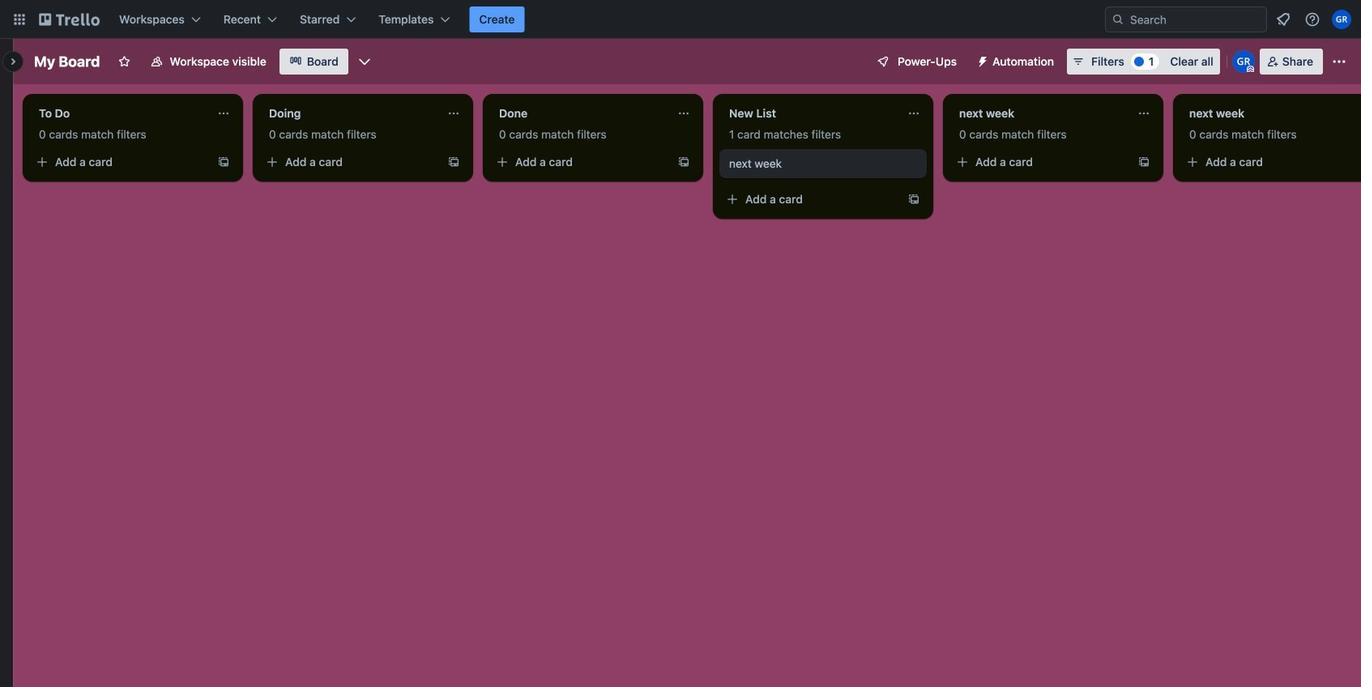 Task type: describe. For each thing, give the bounding box(es) containing it.
this member is an admin of this board. image
[[1247, 66, 1255, 73]]

2 create from template… image from the left
[[678, 156, 691, 169]]

Search field
[[1125, 8, 1267, 31]]

2 horizontal spatial create from template… image
[[1138, 156, 1151, 169]]

1 create from template… image from the left
[[447, 156, 460, 169]]

search image
[[1112, 13, 1125, 26]]

0 vertical spatial greg robinson (gregrobinson96) image
[[1332, 10, 1352, 29]]

Board name text field
[[26, 49, 108, 75]]

primary element
[[0, 0, 1362, 39]]

star or unstar board image
[[118, 55, 131, 68]]

sm image
[[970, 49, 993, 71]]

back to home image
[[39, 6, 100, 32]]



Task type: locate. For each thing, give the bounding box(es) containing it.
create from template… image
[[217, 156, 230, 169], [1138, 156, 1151, 169], [908, 193, 921, 206]]

0 horizontal spatial greg robinson (gregrobinson96) image
[[1233, 50, 1255, 73]]

1 horizontal spatial create from template… image
[[678, 156, 691, 169]]

0 horizontal spatial create from template… image
[[447, 156, 460, 169]]

1 horizontal spatial greg robinson (gregrobinson96) image
[[1332, 10, 1352, 29]]

greg robinson (gregrobinson96) image
[[1332, 10, 1352, 29], [1233, 50, 1255, 73]]

1 vertical spatial greg robinson (gregrobinson96) image
[[1233, 50, 1255, 73]]

None text field
[[720, 101, 901, 126], [1180, 101, 1362, 126], [720, 101, 901, 126], [1180, 101, 1362, 126]]

1 horizontal spatial create from template… image
[[908, 193, 921, 206]]

0 horizontal spatial create from template… image
[[217, 156, 230, 169]]

None text field
[[29, 101, 211, 126], [259, 101, 441, 126], [490, 101, 671, 126], [950, 101, 1131, 126], [29, 101, 211, 126], [259, 101, 441, 126], [490, 101, 671, 126], [950, 101, 1131, 126]]

create from template… image
[[447, 156, 460, 169], [678, 156, 691, 169]]

open information menu image
[[1305, 11, 1321, 28]]

greg robinson (gregrobinson96) image right open information menu icon
[[1332, 10, 1352, 29]]

customize views image
[[357, 53, 373, 70]]

show menu image
[[1332, 53, 1348, 70]]

greg robinson (gregrobinson96) image down search field
[[1233, 50, 1255, 73]]

0 notifications image
[[1274, 10, 1294, 29]]



Task type: vqa. For each thing, say whether or not it's contained in the screenshot.
This member is an admin of this board. image
yes



